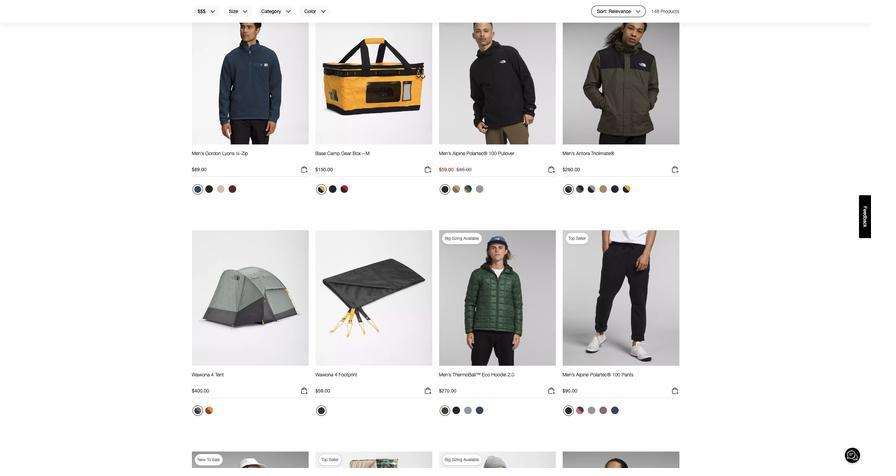 Task type: describe. For each thing, give the bounding box(es) containing it.
sort: relevance
[[597, 8, 631, 14]]

Shady Blue Heather radio
[[192, 185, 203, 195]]

men's for men's thermoball™ eco hoodie 2.0
[[439, 372, 451, 378]]

fawn grey snake charmer print image
[[599, 407, 607, 415]]

polartec® for pants
[[590, 372, 611, 378]]

$59.00 button
[[315, 387, 432, 398]]

$260.00 button
[[563, 166, 679, 177]]

gordon
[[205, 151, 221, 156]]

100 for pants
[[612, 372, 620, 378]]

new taupe green/tnf black image
[[565, 186, 572, 193]]

polartec® for pullover
[[466, 151, 487, 156]]

$90.00
[[563, 388, 577, 394]]

$choose color$ option group for wawona 4 tent
[[192, 405, 215, 419]]

men's gordon lyons ¼-zip button
[[192, 151, 248, 163]]

TNF Black/Vanadis Grey radio
[[574, 184, 585, 195]]

pants
[[622, 372, 633, 378]]

eco
[[482, 372, 490, 378]]

men's alpine polartec® 100 pullover
[[439, 151, 514, 156]]

products
[[661, 8, 679, 14]]

$59.00 inside $59.00 dropdown button
[[315, 388, 330, 394]]

wawona for wawona 4 footprint
[[315, 372, 333, 378]]

men's gordon lyons ¼-zip
[[192, 151, 248, 156]]

tnf black image for men's alpine polartec® 100 pants
[[565, 408, 572, 415]]

tent
[[215, 372, 224, 378]]

footprint
[[339, 372, 357, 378]]

category button
[[256, 5, 296, 17]]

TNF Medium Grey Heather radio
[[474, 184, 485, 195]]

wawona 4 footprint image
[[315, 230, 432, 366]]

top seller for men's alpine polartec® 100 pants image
[[568, 236, 586, 241]]

148
[[651, 8, 659, 14]]

seller for "wawona bed 20 sleeping bag" image
[[329, 457, 339, 463]]

available for men's thermoball™ eco jacket 2.0 image
[[463, 457, 479, 463]]

alpine for men's alpine polartec® 100 pants
[[576, 372, 589, 378]]

f e e d b a c k
[[862, 206, 868, 227]]

wawona 4 footprint button
[[315, 372, 357, 384]]

tnf black image for men's alpine polartec® 100 pullover
[[441, 186, 448, 193]]

men's alpine polartec® 100 pullover image
[[439, 9, 556, 145]]

big for men's thermoball™ eco jacket 2.0 image
[[445, 457, 451, 463]]

top for "wawona bed 20 sleeping bag" image
[[321, 457, 328, 463]]

men's alpine polartec® 100 pants button
[[563, 372, 633, 384]]

1 horizontal spatial tnf black radio
[[451, 405, 462, 416]]

d
[[862, 214, 868, 217]]

$choose color$ option group for base camp gear box—m
[[315, 184, 350, 198]]

Light Exuberance Orange/Timber Tan/New Taupe Green radio
[[203, 405, 214, 416]]

sandstone heather image
[[217, 186, 224, 193]]

men's wander long-sleeve image
[[192, 451, 308, 468]]

New Taupe Green/TNF Black radio
[[563, 185, 574, 195]]

cordovan heather image
[[228, 186, 236, 193]]

men's alpine polartec® 100 pullover button
[[439, 151, 514, 163]]

4 for tent
[[211, 372, 214, 378]]

2.0
[[508, 372, 514, 378]]

men's for men's alpine polartec® 100 pullover
[[439, 151, 451, 156]]

camp
[[327, 151, 340, 156]]

$choose color$ option group for men's antora triclimate®
[[563, 184, 633, 198]]

Summit Gold/TNF Black radio
[[621, 184, 632, 195]]

TNF Black/TNF Black radio
[[327, 184, 338, 195]]

pullover
[[498, 151, 514, 156]]

base camp gear box—m button
[[315, 151, 370, 163]]

summit gold/tnf black image
[[623, 186, 630, 193]]

wawona 4 tent button
[[192, 372, 224, 384]]

tnf black/tnf black image
[[329, 186, 336, 193]]

men's antora triclimate® button
[[563, 151, 614, 163]]

tnf black heather image
[[205, 186, 213, 193]]

thermoball™
[[452, 372, 481, 378]]

shady blue image
[[611, 407, 618, 415]]

$90.00 button
[[563, 387, 679, 398]]

antora
[[576, 151, 590, 156]]

summit gold/tnf black image
[[318, 186, 325, 193]]

2 e from the top
[[862, 212, 868, 214]]

base camp gear box—m image
[[315, 9, 432, 145]]

sale
[[212, 457, 220, 463]]

sizing for men's thermoball™ eco jacket 2.0 image
[[452, 457, 462, 463]]

light exuberance orange/timber tan/new taupe green image
[[205, 407, 213, 415]]

tnf medium grey heather image for tnf medium grey heather option
[[588, 407, 595, 415]]

$choose color$ option group for men's alpine polartec® 100 pants
[[563, 405, 621, 419]]

Summit Gold/TNF Black radio
[[316, 185, 326, 195]]

men's antora triclimate®
[[563, 151, 614, 156]]

men's gordon lyons ¼-zip image
[[192, 9, 308, 145]]

tnf red/tnf black image
[[340, 186, 348, 193]]

men's for men's antora triclimate®
[[563, 151, 575, 156]]

triclimate®
[[591, 151, 614, 156]]

0 horizontal spatial tnf black radio
[[440, 185, 450, 195]]

1 horizontal spatial $59.00
[[439, 167, 454, 173]]

hoodie
[[491, 372, 506, 378]]

size button
[[223, 5, 253, 17]]

new to sale
[[198, 457, 220, 463]]

color
[[304, 8, 316, 14]]

asphalt grey image
[[318, 408, 325, 415]]

1 shady blue radio from the left
[[474, 405, 485, 416]]

Meld Grey radio
[[462, 405, 473, 416]]

tnf black image
[[452, 407, 460, 415]]

Meld Grey/TNF Black radio
[[586, 184, 597, 195]]

Shady Blue Shape Etching Print radio
[[574, 405, 585, 416]]

Fawn Grey Snake Charmer Print radio
[[598, 405, 609, 416]]

¼-
[[236, 151, 242, 156]]

gear
[[341, 151, 351, 156]]

summit navy camo texture print image
[[464, 186, 472, 193]]

men's alpine polartec® 100 pants
[[563, 372, 633, 378]]



Task type: locate. For each thing, give the bounding box(es) containing it.
100 left pants
[[612, 372, 620, 378]]

shady blue radio right "meld grey" option
[[474, 405, 485, 416]]

0 vertical spatial 100
[[489, 151, 497, 156]]

k
[[862, 225, 868, 227]]

summit navy/tnf black image
[[611, 186, 618, 193]]

TNF Black radio
[[440, 185, 450, 195], [451, 405, 462, 416]]

1 vertical spatial big
[[445, 457, 451, 463]]

big sizing available for men's thermoball™ eco jacket 2.0 image
[[445, 457, 479, 463]]

tnf black radio right pine needle icon
[[451, 405, 462, 416]]

$270.00 button
[[439, 387, 556, 398]]

alpine up $90.00
[[576, 372, 589, 378]]

big for men's thermoball™ eco hoodie 2.0 image
[[445, 236, 451, 241]]

meld grey/tnf black image
[[588, 186, 595, 193]]

pine needle image
[[441, 408, 448, 415]]

0 vertical spatial seller
[[576, 236, 586, 241]]

1 horizontal spatial polartec®
[[590, 372, 611, 378]]

tnf medium grey heather image inside radio
[[476, 186, 483, 193]]

alpine
[[452, 151, 465, 156], [576, 372, 589, 378]]

1 vertical spatial big sizing available
[[445, 457, 479, 463]]

e up b
[[862, 212, 868, 214]]

$choose color$ option group for men's thermoball™ eco hoodie 2.0
[[439, 405, 486, 419]]

4 left tent
[[211, 372, 214, 378]]

100 left pullover
[[489, 151, 497, 156]]

c
[[862, 222, 868, 225]]

1 horizontal spatial seller
[[576, 236, 586, 241]]

1 vertical spatial tnf medium grey heather image
[[588, 407, 595, 415]]

khaki stone/utility brown image
[[452, 186, 460, 193]]

wawona 4 tent image
[[192, 230, 308, 366]]

1 vertical spatial alpine
[[576, 372, 589, 378]]

$$$ button
[[192, 5, 220, 17]]

TNF Red/TNF Black radio
[[339, 184, 350, 195]]

tnf black image left shady blue shape etching print icon on the bottom
[[565, 408, 572, 415]]

shady blue radio right fawn grey snake charmer print radio
[[609, 405, 620, 416]]

lyons
[[222, 151, 234, 156]]

1 horizontal spatial 4
[[335, 372, 337, 378]]

0 vertical spatial available
[[463, 236, 479, 241]]

wawona 4 footprint
[[315, 372, 357, 378]]

relevance
[[609, 8, 631, 14]]

0 vertical spatial tnf black radio
[[440, 185, 450, 195]]

big sizing available for men's thermoball™ eco hoodie 2.0 image
[[445, 236, 479, 241]]

seller for men's alpine polartec® 100 pants image
[[576, 236, 586, 241]]

a
[[862, 220, 868, 222]]

0 horizontal spatial wawona
[[192, 372, 210, 378]]

Summit Navy Camo Texture Print radio
[[462, 184, 473, 195]]

category
[[261, 8, 281, 14]]

Pine Needle radio
[[440, 406, 450, 416]]

shady blue image
[[476, 407, 483, 415]]

size
[[229, 8, 238, 14]]

tnf black radio left khaki stone/utility brown radio
[[440, 185, 450, 195]]

shady blue shape etching print image
[[576, 407, 583, 415]]

f
[[862, 206, 868, 209]]

tnf black image
[[441, 186, 448, 193], [565, 408, 572, 415]]

base camp gear box—m
[[315, 151, 370, 156]]

men's alpine polartec® 100 ½-zip jacket image
[[563, 451, 679, 468]]

0 vertical spatial tnf black image
[[441, 186, 448, 193]]

1 horizontal spatial shady blue radio
[[609, 405, 620, 416]]

0 horizontal spatial tnf black image
[[441, 186, 448, 193]]

$400.00
[[192, 388, 209, 394]]

Summit Navy/TNF Black radio
[[609, 184, 620, 195]]

$270.00
[[439, 388, 456, 394]]

1 vertical spatial $59.00
[[315, 388, 330, 394]]

0 horizontal spatial top seller
[[321, 457, 339, 463]]

0 vertical spatial polartec®
[[466, 151, 487, 156]]

tnf medium grey heather image
[[476, 186, 483, 193], [588, 407, 595, 415]]

$choose color$ option group for men's alpine polartec® 100 pullover
[[439, 184, 486, 198]]

Shady Blue radio
[[474, 405, 485, 416], [609, 405, 620, 416]]

$59.00 down wawona 4 footprint button
[[315, 388, 330, 394]]

2 available from the top
[[463, 457, 479, 463]]

alpine for men's alpine polartec® 100 pullover
[[452, 151, 465, 156]]

0 horizontal spatial 4
[[211, 372, 214, 378]]

$150.00
[[315, 167, 333, 173]]

$260.00
[[563, 167, 580, 173]]

men's thermoball™ eco hoodie 2.0 image
[[439, 230, 556, 366]]

Agave Green/Asphalt Grey radio
[[192, 406, 203, 416]]

wawona up "$400.00"
[[192, 372, 210, 378]]

1 big sizing available from the top
[[445, 236, 479, 241]]

sizing
[[452, 236, 462, 241], [452, 457, 462, 463]]

1 horizontal spatial wawona
[[315, 372, 333, 378]]

1 big from the top
[[445, 236, 451, 241]]

$89.00 button
[[192, 166, 308, 177]]

1 horizontal spatial top seller
[[568, 236, 586, 241]]

zip
[[242, 151, 248, 156]]

big sizing available
[[445, 236, 479, 241], [445, 457, 479, 463]]

TNF Black radio
[[563, 406, 574, 416]]

big
[[445, 236, 451, 241], [445, 457, 451, 463]]

1 available from the top
[[463, 236, 479, 241]]

4 left footprint
[[335, 372, 337, 378]]

0 vertical spatial top
[[568, 236, 575, 241]]

1 horizontal spatial top
[[568, 236, 575, 241]]

almond butter image
[[599, 186, 607, 193]]

polartec® up $85.00
[[466, 151, 487, 156]]

TNF Black Heather radio
[[203, 184, 214, 195]]

0 horizontal spatial tnf medium grey heather image
[[476, 186, 483, 193]]

e up d
[[862, 209, 868, 212]]

1 horizontal spatial alpine
[[576, 372, 589, 378]]

$choose color$ option group for men's gordon lyons ¼-zip
[[192, 184, 238, 198]]

$59.00
[[439, 167, 454, 173], [315, 388, 330, 394]]

0 horizontal spatial alpine
[[452, 151, 465, 156]]

shady blue heather image
[[194, 186, 201, 193]]

top for men's alpine polartec® 100 pants image
[[568, 236, 575, 241]]

base
[[315, 151, 326, 156]]

tnf black image left khaki stone/utility brown radio
[[441, 186, 448, 193]]

1 4 from the left
[[211, 372, 214, 378]]

tnf medium grey heather image for tnf medium grey heather radio
[[476, 186, 483, 193]]

sort:
[[597, 8, 607, 14]]

1 sizing from the top
[[452, 236, 462, 241]]

1 e from the top
[[862, 209, 868, 212]]

agave green/asphalt grey image
[[194, 408, 201, 415]]

1 horizontal spatial tnf medium grey heather image
[[588, 407, 595, 415]]

2 sizing from the top
[[452, 457, 462, 463]]

men's thermoball™ eco jacket 2.0 image
[[439, 451, 556, 468]]

men's antora triclimate® image
[[563, 9, 679, 145]]

0 vertical spatial top seller
[[568, 236, 586, 241]]

f e e d b a c k button
[[859, 195, 871, 238]]

1 vertical spatial seller
[[329, 457, 339, 463]]

Asphalt Grey radio
[[316, 406, 326, 416]]

$89.00
[[192, 167, 206, 173]]

to
[[207, 457, 211, 463]]

men's
[[192, 151, 204, 156], [439, 151, 451, 156], [563, 151, 575, 156], [439, 372, 451, 378], [563, 372, 575, 378]]

tnf medium grey heather image left fawn grey snake charmer print image in the right of the page
[[588, 407, 595, 415]]

wawona
[[192, 372, 210, 378], [315, 372, 333, 378]]

wawona 4 tent
[[192, 372, 224, 378]]

1 vertical spatial sizing
[[452, 457, 462, 463]]

tnf medium grey heather image inside option
[[588, 407, 595, 415]]

men's for men's alpine polartec® 100 pants
[[563, 372, 575, 378]]

0 horizontal spatial seller
[[329, 457, 339, 463]]

0 vertical spatial $59.00
[[439, 167, 454, 173]]

$59.00 left $85.00
[[439, 167, 454, 173]]

polartec®
[[466, 151, 487, 156], [590, 372, 611, 378]]

0 vertical spatial big
[[445, 236, 451, 241]]

2 big from the top
[[445, 457, 451, 463]]

Cordovan Heather radio
[[227, 184, 238, 195]]

4
[[211, 372, 214, 378], [335, 372, 337, 378]]

wawona left footprint
[[315, 372, 333, 378]]

$choose color$ option group
[[192, 184, 238, 198], [315, 184, 350, 198], [439, 184, 486, 198], [563, 184, 633, 198], [192, 405, 215, 419], [439, 405, 486, 419], [563, 405, 621, 419]]

0 horizontal spatial $59.00
[[315, 388, 330, 394]]

wawona bed 20 sleeping bag image
[[315, 451, 432, 468]]

1 wawona from the left
[[192, 372, 210, 378]]

top seller for "wawona bed 20 sleeping bag" image
[[321, 457, 339, 463]]

0 horizontal spatial shady blue radio
[[474, 405, 485, 416]]

Almond Butter radio
[[598, 184, 609, 195]]

100
[[489, 151, 497, 156], [612, 372, 620, 378]]

2 wawona from the left
[[315, 372, 333, 378]]

color button
[[299, 5, 331, 17]]

tnf medium grey heather image right the summit navy camo texture print icon
[[476, 186, 483, 193]]

1 horizontal spatial 100
[[612, 372, 620, 378]]

1 vertical spatial 100
[[612, 372, 620, 378]]

0 horizontal spatial 100
[[489, 151, 497, 156]]

sort: relevance button
[[591, 5, 646, 17]]

meld grey image
[[464, 407, 472, 415]]

0 vertical spatial big sizing available
[[445, 236, 479, 241]]

b
[[862, 217, 868, 220]]

2 big sizing available from the top
[[445, 457, 479, 463]]

wawona for wawona 4 tent
[[192, 372, 210, 378]]

148 products
[[651, 8, 679, 14]]

0 horizontal spatial polartec®
[[466, 151, 487, 156]]

$150.00 button
[[315, 166, 432, 177]]

0 horizontal spatial top
[[321, 457, 328, 463]]

alpine up $85.00
[[452, 151, 465, 156]]

tnf black/vanadis grey image
[[576, 186, 583, 193]]

148 products status
[[651, 5, 679, 17]]

seller
[[576, 236, 586, 241], [329, 457, 339, 463]]

e
[[862, 209, 868, 212], [862, 212, 868, 214]]

1 vertical spatial available
[[463, 457, 479, 463]]

men's thermoball™ eco hoodie 2.0
[[439, 372, 514, 378]]

2 4 from the left
[[335, 372, 337, 378]]

men's alpine polartec® 100 pants image
[[563, 230, 679, 366]]

polartec® left pants
[[590, 372, 611, 378]]

$$$
[[198, 8, 206, 14]]

top
[[568, 236, 575, 241], [321, 457, 328, 463]]

men's thermoball™ eco hoodie 2.0 button
[[439, 372, 514, 384]]

1 vertical spatial polartec®
[[590, 372, 611, 378]]

0 vertical spatial sizing
[[452, 236, 462, 241]]

top seller
[[568, 236, 586, 241], [321, 457, 339, 463]]

2 shady blue radio from the left
[[609, 405, 620, 416]]

1 horizontal spatial tnf black image
[[565, 408, 572, 415]]

1 vertical spatial top seller
[[321, 457, 339, 463]]

1 vertical spatial tnf black image
[[565, 408, 572, 415]]

0 vertical spatial alpine
[[452, 151, 465, 156]]

TNF Medium Grey Heather radio
[[586, 405, 597, 416]]

Sandstone Heather radio
[[215, 184, 226, 195]]

available for men's thermoball™ eco hoodie 2.0 image
[[463, 236, 479, 241]]

1 vertical spatial top
[[321, 457, 328, 463]]

0 vertical spatial tnf medium grey heather image
[[476, 186, 483, 193]]

1 vertical spatial tnf black radio
[[451, 405, 462, 416]]

men's for men's gordon lyons ¼-zip
[[192, 151, 204, 156]]

box—m
[[353, 151, 370, 156]]

Khaki Stone/Utility Brown radio
[[451, 184, 462, 195]]

100 for pullover
[[489, 151, 497, 156]]

$400.00 button
[[192, 387, 308, 398]]

available
[[463, 236, 479, 241], [463, 457, 479, 463]]

4 for footprint
[[335, 372, 337, 378]]

new
[[198, 457, 206, 463]]

sizing for men's thermoball™ eco hoodie 2.0 image
[[452, 236, 462, 241]]

$85.00
[[456, 167, 472, 173]]



Task type: vqa. For each thing, say whether or not it's contained in the screenshot.
bottommost $59.00
yes



